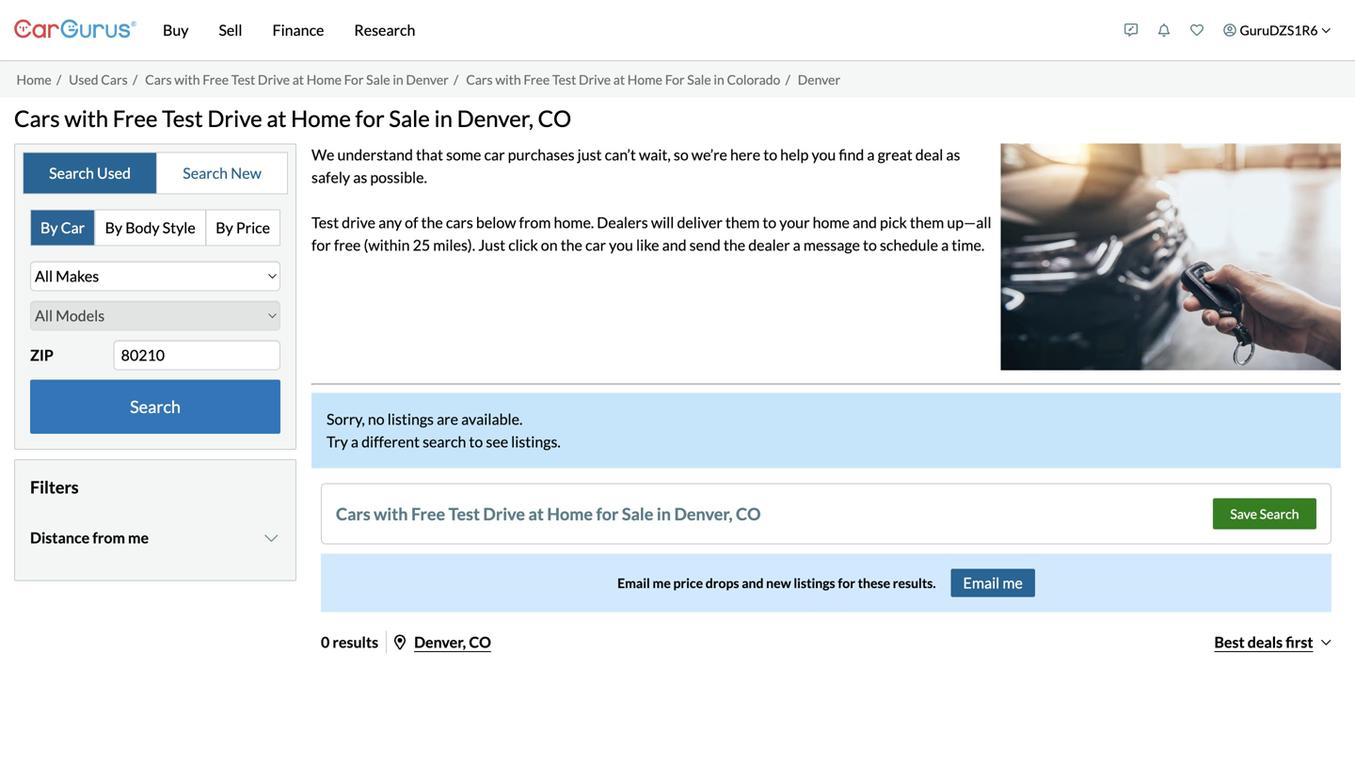 Task type: vqa. For each thing, say whether or not it's contained in the screenshot.
Automatic at the right bottom of page
no



Task type: describe. For each thing, give the bounding box(es) containing it.
used cars link
[[69, 71, 128, 87]]

by body style tab
[[96, 210, 206, 245]]

test down sell "popup button"
[[231, 71, 255, 87]]

1 vertical spatial cars with free test drive at home for sale in denver, co
[[336, 503, 761, 524]]

chevron down image inside 'distance from me' dropdown button
[[262, 530, 280, 545]]

are
[[437, 410, 458, 428]]

test up purchases at top left
[[552, 71, 576, 87]]

to up dealer at the right
[[763, 213, 777, 231]]

3 / from the left
[[454, 71, 459, 87]]

me inside dropdown button
[[128, 528, 149, 547]]

4 / from the left
[[785, 71, 790, 87]]

a inside sorry, no listings are available. try a different search to see listings.
[[351, 432, 359, 451]]

used inside tab
[[97, 164, 131, 182]]

new
[[766, 575, 791, 591]]

search right save
[[1260, 506, 1299, 522]]

cars down home link
[[14, 105, 60, 132]]

sell
[[219, 21, 242, 39]]

test down "search"
[[449, 503, 480, 524]]

free down used cars link
[[113, 105, 158, 132]]

user icon image
[[1223, 24, 1237, 37]]

save
[[1230, 506, 1257, 522]]

results
[[333, 633, 378, 651]]

cars with free test drive at home for sale in colorado link
[[466, 71, 780, 87]]

available.
[[461, 410, 523, 428]]

cargurus logo homepage link image
[[14, 3, 136, 57]]

here
[[730, 145, 761, 164]]

safely
[[311, 168, 350, 186]]

1 vertical spatial car
[[585, 236, 606, 254]]

at down cars with free test drive at home for sale in denver link
[[267, 105, 287, 132]]

finance
[[272, 21, 324, 39]]

free up purchases at top left
[[524, 71, 550, 87]]

0 vertical spatial car
[[484, 145, 505, 164]]

that
[[416, 145, 443, 164]]

with down the buy popup button
[[174, 71, 200, 87]]

2 horizontal spatial the
[[724, 236, 745, 254]]

denver, co
[[414, 633, 491, 651]]

buy
[[163, 21, 189, 39]]

body
[[125, 218, 160, 237]]

will
[[651, 213, 674, 231]]

by price tab
[[206, 210, 279, 245]]

see
[[486, 432, 508, 451]]

sell button
[[204, 0, 257, 60]]

email me price drops and new listings for these results.
[[617, 575, 936, 591]]

saved cars image
[[1190, 24, 1204, 37]]

purchases
[[508, 145, 575, 164]]

me for email me
[[1003, 573, 1023, 592]]

by car tab
[[31, 210, 96, 245]]

possible.
[[370, 168, 427, 186]]

cars
[[446, 213, 473, 231]]

search used
[[49, 164, 131, 182]]

time.
[[952, 236, 985, 254]]

1 horizontal spatial the
[[561, 236, 582, 254]]

dealers
[[597, 213, 648, 231]]

0 vertical spatial you
[[812, 145, 836, 164]]

email me
[[963, 573, 1023, 592]]

great
[[878, 145, 913, 164]]

cars down the try
[[336, 503, 371, 524]]

different
[[361, 432, 420, 451]]

colorado
[[727, 71, 780, 87]]

price
[[673, 575, 703, 591]]

understand
[[337, 145, 413, 164]]

1 / from the left
[[56, 71, 61, 87]]

dealer
[[748, 236, 790, 254]]

sorry,
[[327, 410, 365, 428]]

at down listings.
[[528, 503, 544, 524]]

price
[[236, 218, 270, 237]]

with up purchases at top left
[[495, 71, 521, 87]]

home down cargurus logo homepage link
[[16, 71, 51, 87]]

with down different
[[374, 503, 408, 524]]

at down finance dropdown button
[[292, 71, 304, 87]]

gurudzs1r6
[[1240, 22, 1318, 38]]

by for by body style
[[105, 218, 122, 237]]

gurudzs1r6 button
[[1214, 4, 1341, 56]]

denver, co button
[[394, 633, 491, 651]]

a down your
[[793, 236, 801, 254]]

by price
[[216, 218, 270, 237]]

we understand that some car purchases just can't wait, so we're here to help you find a great deal as safely as possible. test drive any of the cars below from home. dealers will deliver them to your home and pick them up—all for free (within 25 miles). just click on the car you like and send the dealer a message to schedule a time.
[[311, 145, 991, 254]]

2 vertical spatial denver,
[[414, 633, 466, 651]]

(within
[[364, 236, 410, 254]]

distance
[[30, 528, 90, 547]]

drive down see
[[483, 503, 525, 524]]

home up we
[[291, 105, 351, 132]]

gurudzs1r6 menu item
[[1214, 4, 1341, 56]]

gurudzs1r6 menu
[[1115, 4, 1341, 56]]

1 denver from the left
[[406, 71, 449, 87]]

click
[[508, 236, 538, 254]]

sorry, no listings are available. try a different search to see listings.
[[327, 410, 561, 451]]

by for by car
[[40, 218, 58, 237]]

any
[[378, 213, 402, 231]]

new
[[231, 164, 261, 182]]

try
[[327, 432, 348, 451]]

drive
[[342, 213, 375, 231]]

car
[[61, 218, 85, 237]]

drive down finance dropdown button
[[258, 71, 290, 87]]

cargurus logo homepage link link
[[14, 3, 136, 57]]

below
[[476, 213, 516, 231]]

by car
[[40, 218, 85, 237]]

zip
[[30, 346, 54, 364]]

0 vertical spatial cars with free test drive at home for sale in denver, co
[[14, 105, 571, 132]]

2 them from the left
[[910, 213, 944, 231]]

research button
[[339, 0, 430, 60]]

free
[[334, 236, 361, 254]]

find
[[839, 145, 864, 164]]

like
[[636, 236, 659, 254]]

2 denver from the left
[[798, 71, 840, 87]]

to right message
[[863, 236, 877, 254]]

search
[[423, 432, 466, 451]]

test inside we understand that some car purchases just can't wait, so we're here to help you find a great deal as safely as possible. test drive any of the cars below from home. dealers will deliver them to your home and pick them up—all for free (within 25 miles). just click on the car you like and send the dealer a message to schedule a time.
[[311, 213, 339, 231]]

drive up new
[[207, 105, 262, 132]]

0
[[321, 633, 330, 651]]

we're
[[691, 145, 727, 164]]

1 them from the left
[[725, 213, 760, 231]]

message
[[804, 236, 860, 254]]

2 / from the left
[[133, 71, 138, 87]]

cars with free test drive at home for sale in denver link
[[145, 71, 449, 87]]

style
[[162, 218, 196, 237]]

2 vertical spatial and
[[742, 575, 764, 591]]



Task type: locate. For each thing, give the bounding box(es) containing it.
just
[[478, 236, 505, 254]]

2 for from the left
[[665, 71, 685, 87]]

0 horizontal spatial co
[[469, 633, 491, 651]]

co right map marker alt image
[[469, 633, 491, 651]]

0 horizontal spatial chevron down image
[[262, 530, 280, 545]]

tab list containing by car
[[30, 209, 280, 246]]

1 horizontal spatial car
[[585, 236, 606, 254]]

0 horizontal spatial email
[[617, 575, 650, 591]]

cars with free test drive at home for sale in denver, co image
[[1001, 143, 1341, 370]]

schedule
[[880, 236, 938, 254]]

drive up just
[[579, 71, 611, 87]]

email for email me price drops and new listings for these results.
[[617, 575, 650, 591]]

tab list containing search used
[[23, 152, 288, 194]]

some
[[446, 145, 481, 164]]

search new
[[183, 164, 261, 182]]

with
[[174, 71, 200, 87], [495, 71, 521, 87], [64, 105, 108, 132], [374, 503, 408, 524]]

1 horizontal spatial me
[[653, 575, 671, 591]]

email left price
[[617, 575, 650, 591]]

save search button
[[1213, 498, 1317, 529]]

cars with free test drive at home for sale in denver, co down cars with free test drive at home for sale in denver link
[[14, 105, 571, 132]]

denver down research dropdown button
[[406, 71, 449, 87]]

1 horizontal spatial them
[[910, 213, 944, 231]]

1 vertical spatial tab list
[[30, 209, 280, 246]]

and left "pick"
[[853, 213, 877, 231]]

co up drops
[[736, 503, 761, 524]]

1 vertical spatial and
[[662, 236, 687, 254]]

deal
[[915, 145, 943, 164]]

car right some
[[484, 145, 505, 164]]

email
[[963, 573, 1000, 592], [617, 575, 650, 591]]

0 horizontal spatial you
[[609, 236, 633, 254]]

1 horizontal spatial you
[[812, 145, 836, 164]]

2 horizontal spatial and
[[853, 213, 877, 231]]

these
[[858, 575, 890, 591]]

can't
[[605, 145, 636, 164]]

1 horizontal spatial listings
[[794, 575, 835, 591]]

3 by from the left
[[216, 218, 233, 237]]

filters
[[30, 477, 79, 497]]

for down research dropdown button
[[344, 71, 364, 87]]

search for search used
[[49, 164, 94, 182]]

0 vertical spatial denver,
[[457, 105, 534, 132]]

search up car on the top
[[49, 164, 94, 182]]

menu bar
[[136, 0, 1115, 60]]

for inside we understand that some car purchases just can't wait, so we're here to help you find a great deal as safely as possible. test drive any of the cars below from home. dealers will deliver them to your home and pick them up—all for free (within 25 miles). just click on the car you like and send the dealer a message to schedule a time.
[[311, 236, 331, 254]]

home / used cars / cars with free test drive at home for sale in denver / cars with free test drive at home for sale in colorado / denver
[[16, 71, 840, 87]]

at up can't
[[613, 71, 625, 87]]

for
[[344, 71, 364, 87], [665, 71, 685, 87]]

results.
[[893, 575, 936, 591]]

home down finance dropdown button
[[307, 71, 342, 87]]

1 vertical spatial you
[[609, 236, 633, 254]]

home
[[813, 213, 850, 231]]

by
[[40, 218, 58, 237], [105, 218, 122, 237], [216, 218, 233, 237]]

research
[[354, 21, 415, 39]]

a right find
[[867, 145, 875, 164]]

just
[[577, 145, 602, 164]]

them up schedule
[[910, 213, 944, 231]]

as
[[946, 145, 960, 164], [353, 168, 367, 186]]

0 results
[[321, 633, 378, 651]]

1 horizontal spatial and
[[742, 575, 764, 591]]

denver, right map marker alt image
[[414, 633, 466, 651]]

email me button
[[951, 569, 1035, 597]]

a right the try
[[351, 432, 359, 451]]

1 vertical spatial listings
[[794, 575, 835, 591]]

1 vertical spatial used
[[97, 164, 131, 182]]

so
[[674, 145, 689, 164]]

search
[[49, 164, 94, 182], [183, 164, 228, 182], [130, 396, 181, 417], [1260, 506, 1299, 522]]

sale
[[366, 71, 390, 87], [687, 71, 711, 87], [389, 105, 430, 132], [622, 503, 653, 524]]

send
[[689, 236, 721, 254]]

25
[[413, 236, 430, 254]]

to left help
[[763, 145, 777, 164]]

free
[[203, 71, 229, 87], [524, 71, 550, 87], [113, 105, 158, 132], [411, 503, 445, 524]]

chevron down image
[[1321, 25, 1331, 35], [262, 530, 280, 545]]

tab list
[[23, 152, 288, 194], [30, 209, 280, 246]]

of
[[405, 213, 418, 231]]

listings.
[[511, 432, 561, 451]]

you down dealers
[[609, 236, 633, 254]]

denver,
[[457, 105, 534, 132], [674, 503, 733, 524], [414, 633, 466, 651]]

a left time.
[[941, 236, 949, 254]]

0 vertical spatial co
[[538, 105, 571, 132]]

search button
[[30, 380, 280, 434]]

no
[[368, 410, 385, 428]]

miles).
[[433, 236, 475, 254]]

menu bar containing buy
[[136, 0, 1115, 60]]

0 horizontal spatial for
[[344, 71, 364, 87]]

1 horizontal spatial chevron down image
[[1321, 25, 1331, 35]]

2 horizontal spatial by
[[216, 218, 233, 237]]

listings up different
[[387, 410, 434, 428]]

1 horizontal spatial email
[[963, 573, 1000, 592]]

with down used cars link
[[64, 105, 108, 132]]

0 vertical spatial from
[[519, 213, 551, 231]]

co up purchases at top left
[[538, 105, 571, 132]]

you left find
[[812, 145, 836, 164]]

cars down cargurus logo homepage link link at the left of page
[[101, 71, 128, 87]]

1 horizontal spatial as
[[946, 145, 960, 164]]

2 by from the left
[[105, 218, 122, 237]]

/ right used cars link
[[133, 71, 138, 87]]

by inside tab
[[105, 218, 122, 237]]

0 horizontal spatial from
[[92, 528, 125, 547]]

search down zip telephone field
[[130, 396, 181, 417]]

1 by from the left
[[40, 218, 58, 237]]

email right results.
[[963, 573, 1000, 592]]

listings inside sorry, no listings are available. try a different search to see listings.
[[387, 410, 434, 428]]

free down "search"
[[411, 503, 445, 524]]

test up search new
[[162, 105, 203, 132]]

by inside 'tab'
[[216, 218, 233, 237]]

from inside we understand that some car purchases just can't wait, so we're here to help you find a great deal as safely as possible. test drive any of the cars below from home. dealers will deliver them to your home and pick them up—all for free (within 25 miles). just click on the car you like and send the dealer a message to schedule a time.
[[519, 213, 551, 231]]

listings right new
[[794, 575, 835, 591]]

1 horizontal spatial from
[[519, 213, 551, 231]]

open notifications image
[[1158, 24, 1171, 37]]

search left new
[[183, 164, 228, 182]]

/ up some
[[454, 71, 459, 87]]

by left price
[[216, 218, 233, 237]]

test
[[231, 71, 255, 87], [552, 71, 576, 87], [162, 105, 203, 132], [311, 213, 339, 231], [449, 503, 480, 524]]

0 vertical spatial listings
[[387, 410, 434, 428]]

0 horizontal spatial car
[[484, 145, 505, 164]]

0 vertical spatial chevron down image
[[1321, 25, 1331, 35]]

2 horizontal spatial co
[[736, 503, 761, 524]]

from
[[519, 213, 551, 231], [92, 528, 125, 547]]

home down listings.
[[547, 503, 593, 524]]

1 vertical spatial denver,
[[674, 503, 733, 524]]

1 for from the left
[[344, 71, 364, 87]]

me for email me price drops and new listings for these results.
[[653, 575, 671, 591]]

0 horizontal spatial the
[[421, 213, 443, 231]]

from inside dropdown button
[[92, 528, 125, 547]]

/ right colorado
[[785, 71, 790, 87]]

help
[[780, 145, 809, 164]]

cars with free test drive at home for sale in denver, co down listings.
[[336, 503, 761, 524]]

1 vertical spatial from
[[92, 528, 125, 547]]

distance from me button
[[30, 514, 280, 561]]

from up click
[[519, 213, 551, 231]]

2 horizontal spatial me
[[1003, 573, 1023, 592]]

0 vertical spatial as
[[946, 145, 960, 164]]

0 horizontal spatial them
[[725, 213, 760, 231]]

home up wait,
[[627, 71, 663, 87]]

denver, up price
[[674, 503, 733, 524]]

your
[[779, 213, 810, 231]]

0 horizontal spatial me
[[128, 528, 149, 547]]

distance from me
[[30, 528, 149, 547]]

0 vertical spatial used
[[69, 71, 98, 87]]

/
[[56, 71, 61, 87], [133, 71, 138, 87], [454, 71, 459, 87], [785, 71, 790, 87]]

1 horizontal spatial co
[[538, 105, 571, 132]]

and
[[853, 213, 877, 231], [662, 236, 687, 254], [742, 575, 764, 591]]

chevron down image inside gurudzs1r6 dropdown button
[[1321, 25, 1331, 35]]

ZIP telephone field
[[114, 340, 280, 370]]

by left body
[[105, 218, 122, 237]]

search used tab
[[24, 153, 157, 193]]

by inside 'tab'
[[40, 218, 58, 237]]

0 vertical spatial tab list
[[23, 152, 288, 194]]

finance button
[[257, 0, 339, 60]]

and down will
[[662, 236, 687, 254]]

them up dealer at the right
[[725, 213, 760, 231]]

2 vertical spatial co
[[469, 633, 491, 651]]

drive
[[258, 71, 290, 87], [579, 71, 611, 87], [207, 105, 262, 132], [483, 503, 525, 524]]

used right home link
[[69, 71, 98, 87]]

test up free
[[311, 213, 339, 231]]

me
[[128, 528, 149, 547], [1003, 573, 1023, 592], [653, 575, 671, 591]]

1 horizontal spatial denver
[[798, 71, 840, 87]]

search new tab
[[157, 153, 287, 193]]

free down sell "popup button"
[[203, 71, 229, 87]]

cars down the buy popup button
[[145, 71, 172, 87]]

car down the home.
[[585, 236, 606, 254]]

them
[[725, 213, 760, 231], [910, 213, 944, 231]]

1 vertical spatial as
[[353, 168, 367, 186]]

0 horizontal spatial listings
[[387, 410, 434, 428]]

used up body
[[97, 164, 131, 182]]

home link
[[16, 71, 51, 87]]

me inside button
[[1003, 573, 1023, 592]]

1 horizontal spatial by
[[105, 218, 122, 237]]

up—all
[[947, 213, 991, 231]]

deliver
[[677, 213, 723, 231]]

on
[[541, 236, 558, 254]]

cars
[[101, 71, 128, 87], [145, 71, 172, 87], [466, 71, 493, 87], [14, 105, 60, 132], [336, 503, 371, 524]]

as down understand
[[353, 168, 367, 186]]

as right the deal
[[946, 145, 960, 164]]

from right "distance"
[[92, 528, 125, 547]]

1 vertical spatial chevron down image
[[262, 530, 280, 545]]

/ right home link
[[56, 71, 61, 87]]

the right 'on'
[[561, 236, 582, 254]]

the right of
[[421, 213, 443, 231]]

and left new
[[742, 575, 764, 591]]

co
[[538, 105, 571, 132], [736, 503, 761, 524], [469, 633, 491, 651]]

denver
[[406, 71, 449, 87], [798, 71, 840, 87]]

0 horizontal spatial as
[[353, 168, 367, 186]]

pick
[[880, 213, 907, 231]]

search inside tab
[[183, 164, 228, 182]]

by left car on the top
[[40, 218, 58, 237]]

at
[[292, 71, 304, 87], [613, 71, 625, 87], [267, 105, 287, 132], [528, 503, 544, 524]]

search for search new
[[183, 164, 228, 182]]

for up so
[[665, 71, 685, 87]]

drops
[[706, 575, 739, 591]]

used
[[69, 71, 98, 87], [97, 164, 131, 182]]

you
[[812, 145, 836, 164], [609, 236, 633, 254]]

0 horizontal spatial denver
[[406, 71, 449, 87]]

cars with free test drive at home for sale in denver, co
[[14, 105, 571, 132], [336, 503, 761, 524]]

1 vertical spatial co
[[736, 503, 761, 524]]

0 horizontal spatial by
[[40, 218, 58, 237]]

car
[[484, 145, 505, 164], [585, 236, 606, 254]]

1 horizontal spatial for
[[665, 71, 685, 87]]

save search
[[1230, 506, 1299, 522]]

0 horizontal spatial and
[[662, 236, 687, 254]]

search for search
[[130, 396, 181, 417]]

denver, up some
[[457, 105, 534, 132]]

the right send
[[724, 236, 745, 254]]

add a car review image
[[1125, 24, 1138, 37]]

we
[[311, 145, 334, 164]]

wait,
[[639, 145, 671, 164]]

cars up some
[[466, 71, 493, 87]]

email for email me
[[963, 573, 1000, 592]]

home.
[[554, 213, 594, 231]]

denver right colorado
[[798, 71, 840, 87]]

email inside button
[[963, 573, 1000, 592]]

to left see
[[469, 432, 483, 451]]

by body style
[[105, 218, 196, 237]]

search inside tab
[[49, 164, 94, 182]]

to inside sorry, no listings are available. try a different search to see listings.
[[469, 432, 483, 451]]

map marker alt image
[[394, 635, 406, 650]]

0 vertical spatial and
[[853, 213, 877, 231]]

in
[[393, 71, 403, 87], [714, 71, 724, 87], [434, 105, 453, 132], [657, 503, 671, 524]]

by for by price
[[216, 218, 233, 237]]

buy button
[[148, 0, 204, 60]]



